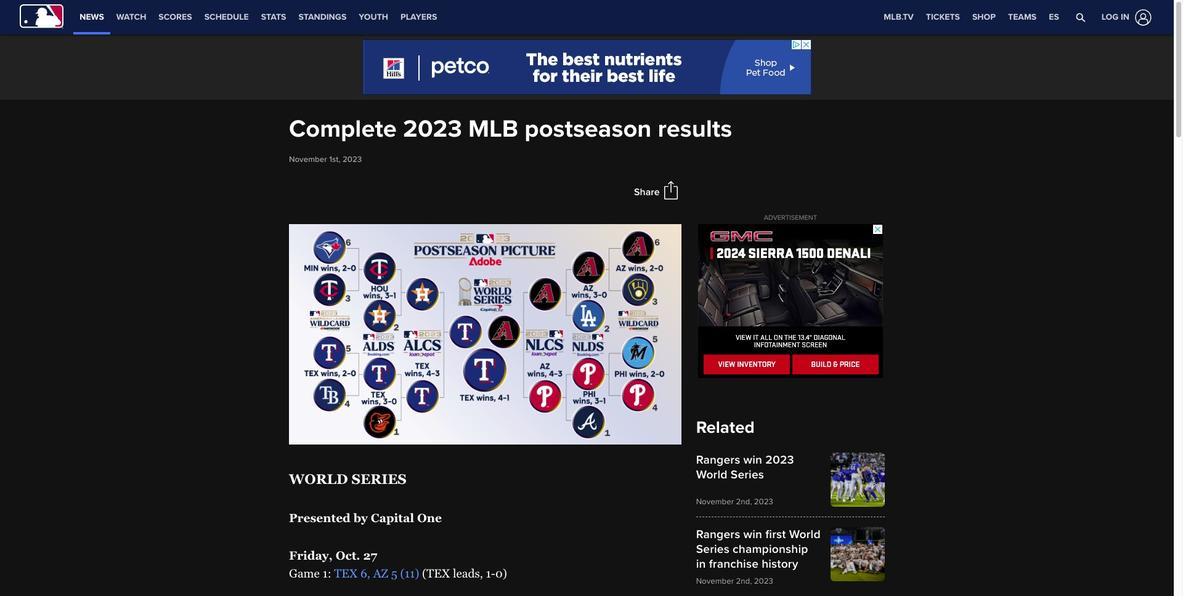 Task type: locate. For each thing, give the bounding box(es) containing it.
1 vertical spatial series
[[696, 542, 730, 557]]

2nd,
[[736, 497, 752, 507], [736, 577, 752, 587]]

tertiary navigation element
[[878, 0, 1066, 35]]

series inside rangers win first world series championship in franchise history november 2nd, 2023
[[696, 542, 730, 557]]

watch link
[[110, 0, 152, 35]]

1 horizontal spatial in
[[1121, 12, 1130, 22]]

world right first
[[789, 527, 821, 542]]

top navigation element
[[0, 0, 1174, 35]]

6,
[[361, 567, 370, 581]]

news link
[[73, 0, 110, 32]]

2023 right 1st,
[[343, 155, 362, 164]]

in
[[1121, 12, 1130, 22], [696, 557, 706, 572]]

0 vertical spatial series
[[731, 468, 764, 482]]

win down the related
[[744, 453, 762, 468]]

2023 down history
[[754, 577, 774, 587]]

series inside rangers win 2023 world series
[[731, 468, 764, 482]]

november down rangers win 2023 world series
[[696, 497, 734, 507]]

world for rangers win first world series championship in franchise history november 2nd, 2023
[[789, 527, 821, 542]]

0 vertical spatial november
[[289, 155, 327, 164]]

in right 'log'
[[1121, 12, 1130, 22]]

world up 'november 2nd, 2023' at the bottom right of the page
[[696, 468, 728, 482]]

0 horizontal spatial series
[[696, 542, 730, 557]]

series
[[731, 468, 764, 482], [696, 542, 730, 557]]

1 vertical spatial win
[[744, 527, 762, 542]]

win inside rangers win 2023 world series
[[744, 453, 762, 468]]

presented
[[289, 512, 351, 525]]

27
[[363, 549, 377, 563]]

results
[[658, 114, 732, 144]]

in left franchise
[[696, 557, 706, 572]]

1 rangers from the top
[[696, 453, 740, 468]]

world for rangers win 2023 world series
[[696, 468, 728, 482]]

2023
[[403, 114, 462, 144], [343, 155, 362, 164], [766, 453, 794, 468], [754, 497, 774, 507], [754, 577, 774, 587]]

rangers inside rangers win first world series championship in franchise history november 2nd, 2023
[[696, 527, 740, 542]]

series for rangers win 2023 world series
[[731, 468, 764, 482]]

2023 up 'november 2nd, 2023' at the bottom right of the page
[[766, 453, 794, 468]]

rangers for rangers win first world series championship in franchise history november 2nd, 2023
[[696, 527, 740, 542]]

complete
[[289, 114, 397, 144]]

november down franchise
[[696, 577, 734, 587]]

1 2nd, from the top
[[736, 497, 752, 507]]

2nd, down franchise
[[736, 577, 752, 587]]

2 rangers from the top
[[696, 527, 740, 542]]

leads,
[[453, 567, 483, 581]]

1:
[[323, 567, 331, 581]]

franchise
[[709, 557, 759, 572]]

november inside the rangers win 2023 world series element
[[696, 497, 734, 507]]

teams
[[1008, 12, 1037, 22]]

2 win from the top
[[744, 527, 762, 542]]

world inside rangers win first world series championship in franchise history november 2nd, 2023
[[789, 527, 821, 542]]

2 vertical spatial november
[[696, 577, 734, 587]]

tickets
[[926, 12, 960, 22]]

advertisement element
[[363, 39, 811, 95], [698, 224, 883, 378]]

1 vertical spatial rangers
[[696, 527, 740, 542]]

win inside rangers win first world series championship in franchise history november 2nd, 2023
[[744, 527, 762, 542]]

news
[[80, 12, 104, 22]]

mlb.tv link
[[878, 0, 920, 35]]

rangers win 2023 world series element
[[696, 453, 885, 507]]

secondary navigation element
[[73, 0, 443, 35]]

0 vertical spatial win
[[744, 453, 762, 468]]

1st,
[[329, 155, 340, 164]]

youth link
[[353, 0, 394, 35]]

tickets link
[[920, 0, 966, 35]]

rangers up franchise
[[696, 527, 740, 542]]

1 vertical spatial 2nd,
[[736, 577, 752, 587]]

november 1st, 2023
[[289, 155, 362, 164]]

0 vertical spatial 2nd,
[[736, 497, 752, 507]]

0 horizontal spatial in
[[696, 557, 706, 572]]

rangers
[[696, 453, 740, 468], [696, 527, 740, 542]]

rangers inside rangers win 2023 world series
[[696, 453, 740, 468]]

1 vertical spatial november
[[696, 497, 734, 507]]

2023 up first
[[754, 497, 774, 507]]

first
[[766, 527, 786, 542]]

es
[[1049, 12, 1059, 22]]

series down 'november 2nd, 2023' at the bottom right of the page
[[696, 542, 730, 557]]

complete 2023 mlb postseason results
[[289, 114, 732, 144]]

players link
[[394, 0, 443, 35]]

1 vertical spatial in
[[696, 557, 706, 572]]

log in button
[[1094, 6, 1154, 28]]

2nd, down rangers win 2023 world series
[[736, 497, 752, 507]]

players
[[401, 12, 437, 22]]

november left 1st,
[[289, 155, 327, 164]]

es link
[[1043, 0, 1066, 35]]

share button
[[634, 186, 660, 198]]

history
[[762, 557, 799, 572]]

0 vertical spatial rangers
[[696, 453, 740, 468]]

november
[[289, 155, 327, 164], [696, 497, 734, 507], [696, 577, 734, 587]]

tex
[[334, 567, 358, 581]]

1 horizontal spatial world
[[789, 527, 821, 542]]

mlb.tv
[[884, 12, 914, 22]]

standings
[[299, 12, 347, 22]]

1 horizontal spatial series
[[731, 468, 764, 482]]

0 horizontal spatial world
[[696, 468, 728, 482]]

world series
[[289, 471, 407, 487]]

1 vertical spatial world
[[789, 527, 821, 542]]

stats
[[261, 12, 286, 22]]

win
[[744, 453, 762, 468], [744, 527, 762, 542]]

win left first
[[744, 527, 762, 542]]

world
[[289, 471, 348, 487]]

0 vertical spatial world
[[696, 468, 728, 482]]

rangers down the related
[[696, 453, 740, 468]]

world inside rangers win 2023 world series
[[696, 468, 728, 482]]

5
[[391, 567, 397, 581]]

1 vertical spatial advertisement element
[[698, 224, 883, 378]]

mlb
[[468, 114, 518, 144]]

world
[[696, 468, 728, 482], [789, 527, 821, 542]]

2023 left mlb
[[403, 114, 462, 144]]

2 2nd, from the top
[[736, 577, 752, 587]]

1 win from the top
[[744, 453, 762, 468]]

share
[[634, 186, 660, 198]]

2023 for november 2nd, 2023
[[754, 497, 774, 507]]

0 vertical spatial in
[[1121, 12, 1130, 22]]

2023 inside rangers win 2023 world series
[[766, 453, 794, 468]]

series up 'november 2nd, 2023' at the bottom right of the page
[[731, 468, 764, 482]]



Task type: describe. For each thing, give the bounding box(es) containing it.
one
[[417, 512, 442, 525]]

presented by capital one
[[289, 512, 442, 525]]

(tex
[[422, 567, 450, 581]]

2nd, inside rangers win first world series championship in franchise history november 2nd, 2023
[[736, 577, 752, 587]]

log in
[[1102, 12, 1130, 22]]

november for complete 2023 mlb postseason results
[[289, 155, 327, 164]]

series
[[352, 471, 407, 487]]

standings link
[[292, 0, 353, 35]]

stats link
[[255, 0, 292, 35]]

series for rangers win first world series championship in franchise history november 2nd, 2023
[[696, 542, 730, 557]]

in inside rangers win first world series championship in franchise history november 2nd, 2023
[[696, 557, 706, 572]]

tex 6, az 5 (11) link
[[334, 567, 419, 581]]

rangers win first world series championship in franchise history november 2nd, 2023
[[696, 527, 821, 587]]

rangers win 2023 world series
[[696, 453, 794, 482]]

scores link
[[152, 0, 198, 35]]

shop link
[[966, 0, 1002, 35]]

2023 for november 1st, 2023
[[343, 155, 362, 164]]

rangers for rangers win 2023 world series
[[696, 453, 740, 468]]

schedule
[[204, 12, 249, 22]]

capital
[[371, 512, 414, 525]]

friday,
[[289, 549, 333, 563]]

az
[[373, 567, 388, 581]]

2023 inside rangers win first world series championship in franchise history november 2nd, 2023
[[754, 577, 774, 587]]

rangers win first world series championship in franchise history element
[[696, 527, 885, 587]]

log
[[1102, 12, 1119, 22]]

youth
[[359, 12, 388, 22]]

1-
[[486, 567, 496, 581]]

oct.
[[336, 549, 360, 563]]

game
[[289, 567, 320, 581]]

teams link
[[1002, 0, 1043, 35]]

search image
[[1076, 12, 1086, 22]]

2nd, inside the rangers win 2023 world series element
[[736, 497, 752, 507]]

0 vertical spatial advertisement element
[[363, 39, 811, 95]]

postseason
[[525, 114, 652, 144]]

by
[[354, 512, 368, 525]]

2023 for rangers win 2023 world series
[[766, 453, 794, 468]]

november inside rangers win first world series championship in franchise history november 2nd, 2023
[[696, 577, 734, 587]]

friday, oct. 27 game 1: tex 6, az 5 (11) (tex leads, 1-0)
[[289, 549, 507, 581]]

schedule link
[[198, 0, 255, 35]]

(11)
[[400, 567, 419, 581]]

related
[[696, 418, 755, 438]]

win for 2023
[[744, 453, 762, 468]]

0)
[[496, 567, 507, 581]]

scores
[[159, 12, 192, 22]]

november 2nd, 2023
[[696, 497, 774, 507]]

in inside dropdown button
[[1121, 12, 1130, 22]]

win for first
[[744, 527, 762, 542]]

watch
[[116, 12, 146, 22]]

share image
[[662, 181, 680, 200]]

shop
[[973, 12, 996, 22]]

november for rangers win 2023 world series
[[696, 497, 734, 507]]

championship
[[733, 542, 808, 557]]



Task type: vqa. For each thing, say whether or not it's contained in the screenshot.
are to the bottom
no



